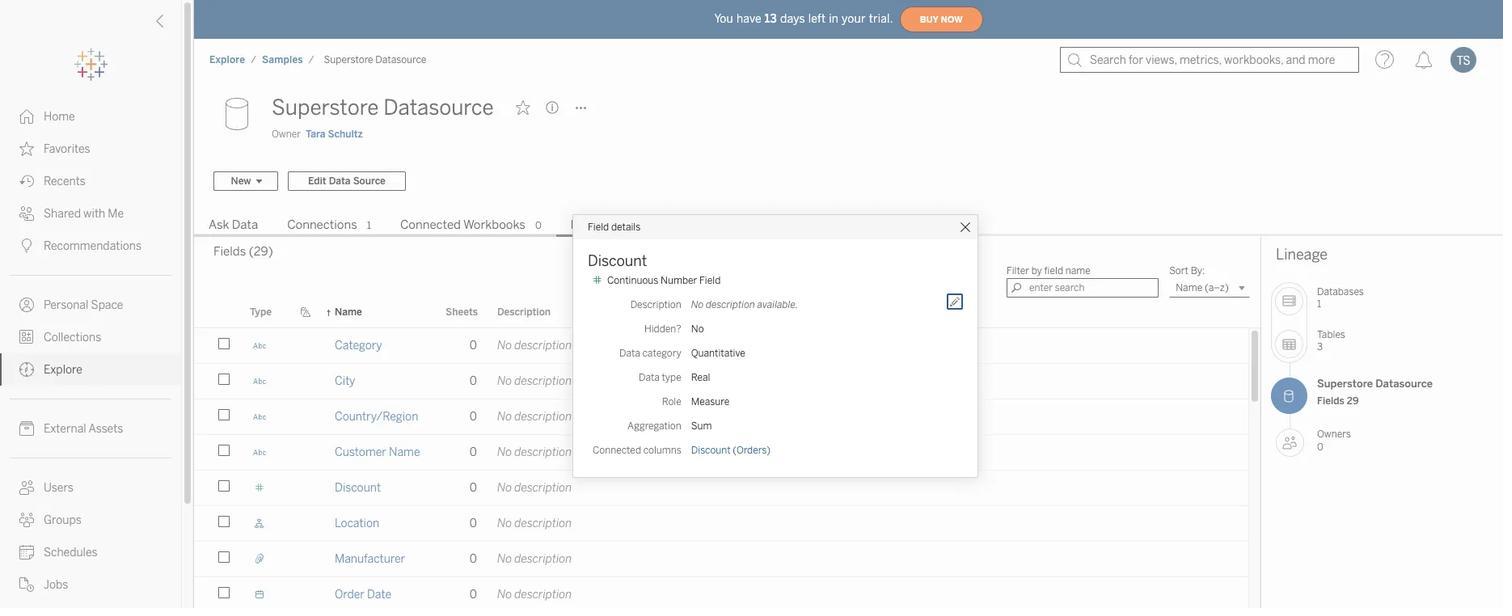 Task type: vqa. For each thing, say whether or not it's contained in the screenshot.
top the Rate
no



Task type: locate. For each thing, give the bounding box(es) containing it.
description inside field details dialog
[[631, 299, 682, 310]]

1 vertical spatial superstore datasource
[[272, 95, 494, 121]]

fields inside superstore datasource fields 29
[[1318, 396, 1345, 407]]

discount for discount link
[[335, 481, 381, 495]]

2 discrete text field image from the top
[[250, 446, 269, 459]]

navigation panel element
[[0, 49, 181, 608]]

columns
[[644, 444, 682, 456]]

description for discount
[[515, 481, 572, 495]]

0 for category
[[470, 339, 477, 353]]

name right customer
[[389, 446, 420, 459]]

databases 1
[[1318, 286, 1365, 310]]

connected inside sub-spaces tab list
[[400, 218, 461, 232]]

owners image
[[1276, 429, 1305, 457]]

discrete text field image up the continuous number field icon
[[250, 446, 269, 459]]

1
[[367, 220, 371, 231], [1318, 299, 1322, 310]]

0 vertical spatial superstore datasource
[[324, 54, 427, 66]]

1 vertical spatial discrete text field image
[[250, 446, 269, 459]]

group field image
[[250, 552, 269, 566]]

lineage up 'databases' icon
[[1276, 246, 1328, 264]]

1 horizontal spatial fields
[[1318, 396, 1345, 407]]

category link
[[335, 328, 382, 363]]

2 discrete text field image from the top
[[250, 410, 269, 424]]

0 vertical spatial connected
[[400, 218, 461, 232]]

lineage
[[571, 218, 616, 232], [1276, 246, 1328, 264]]

superstore
[[324, 54, 373, 66], [272, 95, 379, 121], [1318, 378, 1374, 390]]

data right the edit
[[329, 175, 351, 187]]

1 vertical spatial name
[[389, 446, 420, 459]]

manufacturer link
[[335, 542, 405, 577]]

Search text field
[[1007, 278, 1159, 298]]

no for city
[[497, 374, 512, 388]]

1 horizontal spatial name
[[389, 446, 420, 459]]

2 row from the top
[[194, 364, 1249, 401]]

6 no description from the top
[[497, 517, 572, 531]]

me
[[108, 207, 124, 221]]

1 vertical spatial explore
[[44, 363, 82, 377]]

0 vertical spatial discount
[[588, 252, 647, 270]]

fields down 'ask data'
[[214, 244, 246, 259]]

no for location
[[497, 517, 512, 531]]

owner tara schultz
[[272, 129, 363, 140]]

explore link
[[209, 53, 246, 66], [0, 353, 181, 386]]

field left details
[[588, 221, 609, 233]]

collections
[[44, 331, 101, 345]]

row containing customer name
[[194, 435, 1249, 472]]

databases image
[[1276, 287, 1304, 315]]

description for city
[[515, 374, 572, 388]]

discrete text field image up the continuous number field icon
[[250, 410, 269, 424]]

1 discrete text field image from the top
[[250, 374, 269, 388]]

0 vertical spatial explore
[[210, 54, 245, 66]]

hierarchy field image
[[250, 517, 269, 531]]

1 horizontal spatial description
[[631, 299, 682, 310]]

1 down databases
[[1318, 299, 1322, 310]]

location
[[335, 517, 379, 531]]

description
[[706, 299, 755, 310], [515, 339, 572, 353], [515, 374, 572, 388], [515, 410, 572, 424], [515, 446, 572, 459], [515, 481, 572, 495], [515, 517, 572, 531], [515, 552, 572, 566], [515, 588, 572, 602]]

samples
[[262, 54, 303, 66]]

2 no description from the top
[[497, 374, 572, 388]]

cell inside superstore datasource main content
[[794, 578, 1249, 608]]

personal
[[44, 298, 88, 312]]

1 down source
[[367, 220, 371, 231]]

ask data
[[209, 218, 258, 232]]

continuous number field
[[607, 275, 721, 286]]

grid containing category
[[194, 298, 1261, 608]]

sort
[[1170, 265, 1189, 277]]

superstore datasource
[[324, 54, 427, 66], [272, 95, 494, 121]]

lineage up continuous
[[571, 218, 616, 232]]

connected down aggregation
[[593, 444, 641, 456]]

fields left 29
[[1318, 396, 1345, 407]]

ask
[[209, 218, 229, 232]]

3 row from the top
[[194, 400, 1249, 437]]

discrete text field image down "type"
[[250, 374, 269, 388]]

field right number
[[700, 275, 721, 286]]

0 vertical spatial discrete text field image
[[250, 374, 269, 388]]

1 vertical spatial discrete text field image
[[250, 410, 269, 424]]

row
[[194, 328, 1249, 366], [194, 364, 1249, 401], [194, 400, 1249, 437], [194, 435, 1249, 472], [194, 471, 1249, 508], [194, 506, 1249, 544], [194, 542, 1249, 579], [194, 578, 1249, 608]]

5 row from the top
[[194, 471, 1249, 508]]

1 row from the top
[[194, 328, 1249, 366]]

2 vertical spatial discount
[[335, 481, 381, 495]]

field details dialog
[[574, 215, 978, 477]]

by
[[1032, 265, 1043, 277]]

discrete text field image down "type"
[[250, 339, 269, 353]]

no description for city
[[497, 374, 572, 388]]

groups link
[[0, 504, 181, 536]]

0 for country/region
[[470, 410, 477, 424]]

superstore up 29
[[1318, 378, 1374, 390]]

row containing discount
[[194, 471, 1249, 508]]

with
[[83, 207, 105, 221]]

datasource inside superstore datasource fields 29
[[1376, 378, 1433, 390]]

0 vertical spatial name
[[335, 307, 362, 318]]

0 horizontal spatial discount
[[335, 481, 381, 495]]

2 horizontal spatial discount
[[691, 444, 731, 456]]

connected inside field details dialog
[[593, 444, 641, 456]]

discount link
[[335, 471, 381, 506]]

3 no description from the top
[[497, 410, 572, 424]]

1 horizontal spatial explore
[[210, 54, 245, 66]]

0 horizontal spatial name
[[335, 307, 362, 318]]

explore left samples link
[[210, 54, 245, 66]]

description for category
[[515, 339, 572, 353]]

schedules
[[44, 546, 98, 560]]

description for manufacturer
[[515, 552, 572, 566]]

explore
[[210, 54, 245, 66], [44, 363, 82, 377]]

connected left workbooks
[[400, 218, 461, 232]]

explore inside the main navigation. press the up and down arrow keys to access links. "element"
[[44, 363, 82, 377]]

connected
[[400, 218, 461, 232], [593, 444, 641, 456]]

0 vertical spatial 1
[[367, 220, 371, 231]]

4 row from the top
[[194, 435, 1249, 472]]

name up category
[[335, 307, 362, 318]]

3
[[1318, 342, 1323, 353]]

0 horizontal spatial fields
[[214, 244, 246, 259]]

datasource
[[376, 54, 427, 66], [384, 95, 494, 121], [1376, 378, 1433, 390]]

0 vertical spatial discrete text field image
[[250, 339, 269, 353]]

explore link left samples link
[[209, 53, 246, 66]]

number
[[661, 275, 698, 286]]

1 no description from the top
[[497, 339, 572, 353]]

row group
[[194, 328, 1249, 608]]

0 for discount
[[470, 481, 477, 495]]

1 / from the left
[[251, 54, 256, 66]]

0 horizontal spatial /
[[251, 54, 256, 66]]

/
[[251, 54, 256, 66], [309, 54, 314, 66]]

collections link
[[0, 321, 181, 353]]

0 horizontal spatial explore
[[44, 363, 82, 377]]

superstore up owner tara schultz at the top of page
[[272, 95, 379, 121]]

1 horizontal spatial field
[[700, 275, 721, 286]]

cell
[[794, 578, 1249, 608]]

edit data source button
[[288, 171, 406, 191]]

discount inside superstore datasource main content
[[335, 481, 381, 495]]

0 vertical spatial datasource
[[376, 54, 427, 66]]

databases
[[1318, 286, 1365, 298]]

1 vertical spatial datasource
[[384, 95, 494, 121]]

0 horizontal spatial lineage
[[571, 218, 616, 232]]

home
[[44, 110, 75, 124]]

discrete text field image for category
[[250, 339, 269, 353]]

data
[[329, 175, 351, 187], [232, 218, 258, 232], [620, 347, 641, 359], [639, 372, 660, 383]]

8 row from the top
[[194, 578, 1249, 608]]

1 vertical spatial lineage
[[1276, 246, 1328, 264]]

now
[[941, 14, 963, 25]]

name
[[335, 307, 362, 318], [389, 446, 420, 459]]

no
[[691, 299, 704, 310], [691, 323, 704, 334], [497, 339, 512, 353], [497, 374, 512, 388], [497, 410, 512, 424], [497, 446, 512, 459], [497, 481, 512, 495], [497, 517, 512, 531], [497, 552, 512, 566], [497, 588, 512, 602]]

no for discount
[[497, 481, 512, 495]]

filter by field name
[[1007, 265, 1091, 277]]

no description for category
[[497, 339, 572, 353]]

connected workbooks
[[400, 218, 526, 232]]

2 vertical spatial superstore
[[1318, 378, 1374, 390]]

discount down sum
[[691, 444, 731, 456]]

description for country/region
[[515, 410, 572, 424]]

tara
[[306, 129, 326, 140]]

discount up location link
[[335, 481, 381, 495]]

discrete text field image for city
[[250, 374, 269, 388]]

/ left samples link
[[251, 54, 256, 66]]

city
[[335, 374, 355, 388]]

superstore datasource main content
[[194, 81, 1504, 608]]

1 horizontal spatial /
[[309, 54, 314, 66]]

1 vertical spatial 1
[[1318, 299, 1322, 310]]

0 for location
[[470, 517, 477, 531]]

(29)
[[249, 244, 273, 259]]

external
[[44, 422, 86, 436]]

grid
[[194, 298, 1261, 608]]

7 no description from the top
[[497, 552, 572, 566]]

1 vertical spatial field
[[700, 275, 721, 286]]

description up hidden?
[[631, 299, 682, 310]]

0 horizontal spatial connected
[[400, 218, 461, 232]]

discount for discount (orders)
[[691, 444, 731, 456]]

explore down collections
[[44, 363, 82, 377]]

1 vertical spatial discount
[[691, 444, 731, 456]]

1 horizontal spatial 1
[[1318, 299, 1322, 310]]

0 horizontal spatial field
[[588, 221, 609, 233]]

superstore right samples
[[324, 54, 373, 66]]

data right ask
[[232, 218, 258, 232]]

1 horizontal spatial explore link
[[209, 53, 246, 66]]

home link
[[0, 100, 181, 133]]

1 horizontal spatial lineage
[[1276, 246, 1328, 264]]

1 vertical spatial connected
[[593, 444, 641, 456]]

0 horizontal spatial 1
[[367, 220, 371, 231]]

discount
[[588, 252, 647, 270], [691, 444, 731, 456], [335, 481, 381, 495]]

buy now button
[[900, 6, 983, 32]]

1 horizontal spatial connected
[[593, 444, 641, 456]]

discrete text field image
[[250, 374, 269, 388], [250, 446, 269, 459]]

4 no description from the top
[[497, 446, 572, 459]]

type
[[250, 307, 272, 318]]

lineage inside sub-spaces tab list
[[571, 218, 616, 232]]

1 vertical spatial explore link
[[0, 353, 181, 386]]

2 vertical spatial datasource
[[1376, 378, 1433, 390]]

29
[[1348, 396, 1360, 407]]

have
[[737, 12, 762, 25]]

description right sheets
[[497, 307, 551, 318]]

real
[[691, 372, 711, 383]]

jobs link
[[0, 569, 181, 601]]

explore link down collections
[[0, 353, 181, 386]]

discrete text field image
[[250, 339, 269, 353], [250, 410, 269, 424]]

fields
[[214, 244, 246, 259], [1318, 396, 1345, 407]]

5 no description from the top
[[497, 481, 572, 495]]

row group containing category
[[194, 328, 1249, 608]]

no for country/region
[[497, 410, 512, 424]]

/ right samples
[[309, 54, 314, 66]]

6 row from the top
[[194, 506, 1249, 544]]

1 vertical spatial fields
[[1318, 396, 1345, 407]]

row containing city
[[194, 364, 1249, 401]]

favorites
[[44, 142, 90, 156]]

discrete text field image for customer name
[[250, 446, 269, 459]]

0 for city
[[470, 374, 477, 388]]

0 horizontal spatial description
[[497, 307, 551, 318]]

discount up continuous
[[588, 252, 647, 270]]

fields image
[[1272, 378, 1308, 414]]

no description
[[497, 339, 572, 353], [497, 374, 572, 388], [497, 410, 572, 424], [497, 446, 572, 459], [497, 481, 572, 495], [497, 517, 572, 531], [497, 552, 572, 566], [497, 588, 572, 602]]

8 no description from the top
[[497, 588, 572, 602]]

shared with me
[[44, 207, 124, 221]]

grid inside superstore datasource main content
[[194, 298, 1261, 608]]

(orders)
[[733, 444, 771, 456]]

1 horizontal spatial discount
[[588, 252, 647, 270]]

superstore datasource inside superstore datasource main content
[[272, 95, 494, 121]]

0 vertical spatial lineage
[[571, 218, 616, 232]]

1 discrete text field image from the top
[[250, 339, 269, 353]]

7 row from the top
[[194, 542, 1249, 579]]

your
[[842, 12, 866, 25]]

recommendations
[[44, 239, 142, 253]]



Task type: describe. For each thing, give the bounding box(es) containing it.
description inside superstore datasource main content
[[497, 307, 551, 318]]

recents link
[[0, 165, 181, 197]]

1 inside databases 1
[[1318, 299, 1322, 310]]

row containing order date
[[194, 578, 1249, 608]]

row containing country/region
[[194, 400, 1249, 437]]

location link
[[335, 506, 379, 541]]

superstore inside superstore datasource fields 29
[[1318, 378, 1374, 390]]

field details
[[588, 221, 641, 233]]

no description for manufacturer
[[497, 552, 572, 566]]

tables image
[[1276, 330, 1304, 358]]

description for location
[[515, 517, 572, 531]]

description for order date
[[515, 588, 572, 602]]

category
[[335, 339, 382, 353]]

available.
[[758, 299, 798, 310]]

0 for customer name
[[470, 446, 477, 459]]

edit
[[308, 175, 327, 187]]

no description for location
[[497, 517, 572, 531]]

description inside field details dialog
[[706, 299, 755, 310]]

no description for discount
[[497, 481, 572, 495]]

explore for explore / samples /
[[210, 54, 245, 66]]

tables 3
[[1318, 329, 1346, 353]]

left
[[809, 12, 826, 25]]

type
[[662, 372, 682, 383]]

sub-spaces tab list
[[194, 216, 1504, 237]]

country/region
[[335, 410, 418, 424]]

role
[[662, 396, 682, 407]]

0 for order date
[[470, 588, 477, 602]]

order date link
[[335, 578, 392, 608]]

0 vertical spatial field
[[588, 221, 609, 233]]

no for order date
[[497, 588, 512, 602]]

1 vertical spatial superstore
[[272, 95, 379, 121]]

1 inside sub-spaces tab list
[[367, 220, 371, 231]]

sort by:
[[1170, 265, 1206, 277]]

no for manufacturer
[[497, 552, 512, 566]]

discount (orders) link
[[691, 444, 771, 456]]

data source image
[[214, 91, 262, 140]]

schultz
[[328, 129, 363, 140]]

connected for connected workbooks
[[400, 218, 461, 232]]

assets
[[88, 422, 123, 436]]

connected columns
[[593, 444, 682, 456]]

tara schultz link
[[306, 127, 363, 142]]

0 inside sub-spaces tab list
[[535, 220, 542, 231]]

row containing manufacturer
[[194, 542, 1249, 579]]

aggregation
[[628, 420, 682, 432]]

groups
[[44, 514, 81, 527]]

no for category
[[497, 339, 512, 353]]

quantitative
[[691, 347, 746, 359]]

users link
[[0, 472, 181, 504]]

you have 13 days left in your trial.
[[715, 12, 894, 25]]

row containing location
[[194, 506, 1249, 544]]

customer
[[335, 446, 387, 459]]

recents
[[44, 175, 86, 188]]

personal space
[[44, 298, 123, 312]]

main navigation. press the up and down arrow keys to access links. element
[[0, 100, 181, 608]]

no for customer name
[[497, 446, 512, 459]]

0 vertical spatial explore link
[[209, 53, 246, 66]]

workbooks
[[463, 218, 526, 232]]

trial.
[[869, 12, 894, 25]]

0 inside owners 0
[[1318, 441, 1324, 453]]

sum
[[691, 420, 712, 432]]

external assets link
[[0, 413, 181, 445]]

owners 0
[[1318, 429, 1352, 453]]

by:
[[1191, 265, 1206, 277]]

data inside sub-spaces tab list
[[232, 218, 258, 232]]

0 for manufacturer
[[470, 552, 477, 566]]

samples link
[[261, 53, 304, 66]]

users
[[44, 481, 74, 495]]

city link
[[335, 364, 355, 399]]

days
[[781, 12, 805, 25]]

space
[[91, 298, 123, 312]]

connected for connected columns
[[593, 444, 641, 456]]

buy
[[920, 14, 939, 25]]

continuous
[[607, 275, 659, 286]]

superstore datasource fields 29
[[1318, 378, 1433, 407]]

customer name
[[335, 446, 420, 459]]

country/region link
[[335, 400, 418, 434]]

no description for customer name
[[497, 446, 572, 459]]

connections
[[287, 218, 357, 232]]

row group inside grid
[[194, 328, 1249, 608]]

category
[[643, 347, 682, 359]]

new
[[231, 175, 251, 187]]

superstore datasource element
[[319, 54, 431, 66]]

discrete date field image
[[250, 588, 269, 602]]

edit data source
[[308, 175, 386, 187]]

manufacturer
[[335, 552, 405, 566]]

source
[[353, 175, 386, 187]]

data left type
[[639, 372, 660, 383]]

discount (orders)
[[691, 444, 771, 456]]

hidden?
[[645, 323, 682, 334]]

measure
[[691, 396, 730, 407]]

0 horizontal spatial explore link
[[0, 353, 181, 386]]

shared
[[44, 207, 81, 221]]

you
[[715, 12, 734, 25]]

data inside button
[[329, 175, 351, 187]]

no description for order date
[[497, 588, 572, 602]]

jobs
[[44, 578, 68, 592]]

tables
[[1318, 329, 1346, 340]]

schedules link
[[0, 536, 181, 569]]

no description available.
[[691, 299, 798, 310]]

fields (29)
[[214, 244, 273, 259]]

no description for country/region
[[497, 410, 572, 424]]

favorites link
[[0, 133, 181, 165]]

order
[[335, 588, 365, 602]]

description for customer name
[[515, 446, 572, 459]]

filter
[[1007, 265, 1030, 277]]

0 vertical spatial superstore
[[324, 54, 373, 66]]

data category
[[620, 347, 682, 359]]

explore for explore
[[44, 363, 82, 377]]

owner
[[272, 129, 301, 140]]

discrete text field image for country/region
[[250, 410, 269, 424]]

customer name link
[[335, 435, 420, 470]]

continuous number field image
[[250, 481, 269, 495]]

shared with me link
[[0, 197, 181, 230]]

row containing category
[[194, 328, 1249, 366]]

sheets
[[446, 307, 478, 318]]

0 vertical spatial fields
[[214, 244, 246, 259]]

data type
[[639, 372, 682, 383]]

details
[[611, 221, 641, 233]]

2 / from the left
[[309, 54, 314, 66]]

order date
[[335, 588, 392, 602]]

buy now
[[920, 14, 963, 25]]

in
[[829, 12, 839, 25]]

data left category
[[620, 347, 641, 359]]

name
[[1066, 265, 1091, 277]]

personal space link
[[0, 289, 181, 321]]



